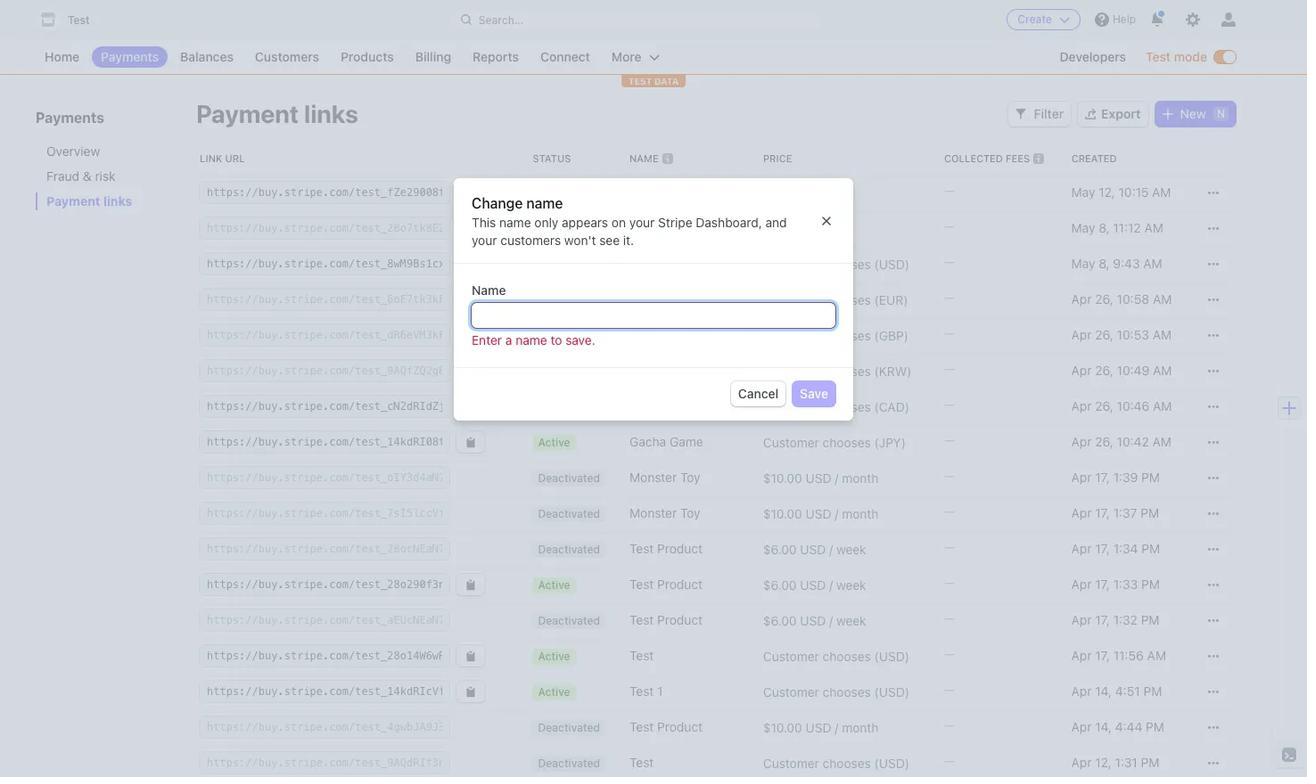 Task type: vqa. For each thing, say whether or not it's contained in the screenshot.


Task type: describe. For each thing, give the bounding box(es) containing it.
12, for 1:31
[[1095, 755, 1112, 770]]

pm for apr 17, 1:37 pm
[[1141, 506, 1159, 521]]

data
[[654, 76, 679, 86]]

may for may 8, 9:43 am
[[1071, 256, 1095, 271]]

1 active link from the top
[[526, 177, 622, 209]]

test mode
[[1146, 49, 1207, 64]]

customer chooses (cad) link
[[756, 392, 937, 421]]

my test link
[[622, 248, 756, 280]]

$10.00 usd / month link for apr 14, 4:44 pm
[[756, 713, 937, 742]]

customer for apr 17, 11:56 am
[[763, 649, 819, 664]]

$6.00 usd / week link for apr 17, 1:33 pm
[[756, 570, 937, 600]]

apr 14, 4:51 pm link
[[1064, 676, 1192, 708]]

26, for 10:49
[[1095, 363, 1114, 378]]

— link for apr 14, 4:51 pm
[[937, 674, 1064, 710]]

1 horizontal spatial payment links
[[196, 99, 358, 128]]

active link for gacha game
[[526, 426, 622, 458]]

apr for apr 26, 10:53 am
[[1071, 327, 1092, 342]]

pm for apr 17, 1:34 pm
[[1142, 541, 1160, 556]]

apr 26, 10:42 am link
[[1064, 426, 1192, 458]]

— link for may 8, 11:12 am
[[937, 210, 1064, 246]]

customer for apr 26, 10:42 am
[[763, 435, 819, 450]]

test product link for apr 17, 1:34 pm
[[622, 533, 756, 565]]

apr 12, 1:31 pm link
[[1064, 747, 1192, 778]]

11:56
[[1113, 648, 1144, 663]]

$10.00 for apr 17, 1:39 pm
[[763, 470, 802, 486]]

product for apr 17, 1:34 pm
[[657, 541, 703, 556]]

cancel
[[738, 386, 779, 401]]

svg image for may 8, 9:43 am
[[1208, 259, 1219, 270]]

products link
[[332, 46, 403, 68]]

— link for apr 26, 10:58 am
[[937, 282, 1064, 317]]

reports
[[473, 49, 519, 64]]

customer chooses (cad)
[[763, 399, 909, 414]]

overview link
[[36, 143, 178, 161]]

export
[[1101, 106, 1141, 121]]

active link for test
[[526, 640, 622, 672]]

balances link
[[171, 46, 242, 68]]

active for test 1
[[538, 686, 570, 699]]

1 active from the top
[[538, 186, 570, 200]]

17, for 1:32
[[1095, 613, 1110, 628]]

— link for apr 17, 1:32 pm
[[937, 603, 1064, 638]]

1:32
[[1113, 613, 1138, 628]]

deactivated link for apr 26, 10:58 am
[[526, 284, 622, 316]]

fees
[[1006, 152, 1030, 164]]

month for apr 17, 1:37 pm
[[842, 506, 879, 521]]

1 vertical spatial name
[[499, 215, 531, 230]]

&
[[83, 169, 92, 184]]

toy for apr 17, 1:39 pm
[[680, 470, 701, 485]]

europe
[[630, 292, 670, 307]]

am for apr 26, 10:53 am
[[1153, 327, 1172, 342]]

apr for apr 17, 1:34 pm
[[1071, 541, 1092, 556]]

monster toy link for apr 17, 1:39 pm
[[622, 462, 756, 494]]

link url
[[200, 152, 245, 164]]

created
[[1071, 152, 1117, 164]]

cancel button
[[731, 382, 786, 407]]

products
[[341, 49, 394, 64]]

apr 17, 1:34 pm link
[[1064, 533, 1192, 565]]

deactivated for apr 12, 1:31 pm
[[538, 757, 600, 770]]

billing
[[415, 49, 451, 64]]

apr 26, 10:53 am
[[1071, 327, 1172, 342]]

10:15
[[1119, 185, 1149, 200]]

apr 26, 10:42 am
[[1071, 434, 1172, 449]]

11:12
[[1113, 220, 1141, 235]]

(jpy)
[[874, 435, 906, 450]]

1 horizontal spatial links
[[304, 99, 358, 128]]

26, for 10:58
[[1095, 292, 1114, 307]]

apr 26, 10:58 am
[[1071, 292, 1172, 307]]

chooses for apr 26, 10:46 am
[[823, 399, 871, 414]]

svg image for apr 17, 1:34 pm
[[1208, 544, 1219, 555]]

test data
[[628, 76, 679, 86]]

developers
[[1060, 49, 1126, 64]]

0 vertical spatial payments
[[101, 49, 159, 64]]

customer for apr 26, 10:49 am
[[763, 363, 819, 379]]

svg image for apr 17, 1:32 pm
[[1208, 616, 1219, 626]]

0 horizontal spatial your
[[472, 233, 497, 248]]

1:34
[[1113, 541, 1138, 556]]

help
[[1113, 12, 1136, 26]]

deactivated for apr 14, 4:44 pm
[[538, 721, 600, 735]]

chooses for apr 26, 10:49 am
[[823, 363, 871, 379]]

svg image inside filter popup button
[[1016, 109, 1027, 120]]

fraud
[[46, 169, 79, 184]]

active link for test product
[[526, 569, 622, 601]]

14, for 4:44
[[1095, 720, 1112, 735]]

my
[[630, 256, 647, 271]]

month for apr 14, 4:44 pm
[[842, 720, 879, 735]]

customers
[[500, 233, 561, 248]]

balances
[[180, 49, 234, 64]]

— link for may 8, 9:43 am
[[937, 246, 1064, 282]]

monster toy for apr 17, 1:37 pm
[[630, 506, 701, 521]]

stripe
[[658, 215, 692, 230]]

active link for my test
[[526, 248, 622, 280]]

test 1
[[630, 684, 663, 699]]

— link for apr 17, 1:33 pm
[[937, 567, 1064, 603]]

mode
[[1174, 49, 1207, 64]]

0 horizontal spatial links
[[103, 193, 132, 209]]

— link for apr 26, 10:49 am
[[937, 353, 1064, 389]]

billing link
[[406, 46, 460, 68]]

customer chooses (usd) link for apr 12, 1:31 pm
[[756, 749, 937, 778]]

london link
[[622, 319, 756, 351]]

apr for apr 14, 4:51 pm
[[1071, 684, 1092, 699]]

apr 17, 1:39 pm
[[1071, 470, 1160, 485]]

Search… search field
[[450, 8, 822, 31]]

reports link
[[464, 46, 528, 68]]

$6.00 for apr 17, 1:34 pm
[[763, 542, 797, 557]]

am for apr 26, 10:46 am
[[1153, 399, 1172, 414]]

may 8, 11:12 am
[[1071, 220, 1164, 235]]

— link for apr 17, 1:37 pm
[[937, 496, 1064, 531]]

(gbp)
[[874, 328, 909, 343]]

pm for apr 12, 1:31 pm
[[1141, 755, 1160, 770]]

$6.00 usd / week link for apr 17, 1:32 pm
[[756, 606, 937, 635]]

1 vertical spatial payment
[[46, 193, 100, 209]]

to
[[551, 333, 562, 348]]

$10.00 usd / month for apr 17, 1:39 pm
[[763, 470, 879, 486]]

chooses for apr 17, 11:56 am
[[823, 649, 871, 664]]

deactivated for apr 26, 10:58 am
[[538, 293, 600, 307]]

1
[[657, 684, 663, 699]]

deactivated for apr 17, 1:39 pm
[[538, 472, 600, 485]]

(cad)
[[874, 399, 909, 414]]

customer chooses (usd) link for apr 17, 11:56 am
[[756, 642, 937, 671]]

— for apr 14, 4:44 pm
[[944, 718, 955, 733]]

$40.00 usd
[[763, 221, 834, 236]]

a
[[505, 333, 512, 348]]

deactivated link for apr 14, 4:44 pm
[[526, 712, 622, 744]]

— link for apr 17, 1:39 pm
[[937, 460, 1064, 496]]

link
[[200, 152, 222, 164]]

test product for apr 17, 1:32 pm
[[630, 613, 703, 628]]

usd for may 8, 11:12 am
[[808, 221, 834, 236]]

apr 17, 1:37 pm
[[1071, 506, 1159, 521]]

apr 17, 1:32 pm link
[[1064, 605, 1192, 637]]

(eur)
[[874, 292, 908, 307]]

customer chooses (usd) link for may 8, 9:43 am
[[756, 249, 937, 279]]

developers link
[[1051, 46, 1135, 68]]

8, for 11:12
[[1099, 220, 1110, 235]]

am for may 8, 11:12 am
[[1144, 220, 1164, 235]]

apr for apr 17, 1:37 pm
[[1071, 506, 1092, 521]]

test product link for apr 17, 1:32 pm
[[622, 605, 756, 637]]

apr 17, 1:39 pm link
[[1064, 462, 1192, 494]]

— link for apr 26, 10:42 am
[[937, 424, 1064, 460]]

— for apr 17, 1:39 pm
[[944, 468, 955, 483]]

1 vertical spatial payment links
[[46, 193, 132, 209]]

test product link for apr 17, 1:33 pm
[[622, 569, 756, 601]]

product for apr 17, 1:33 pm
[[657, 577, 703, 592]]

— for apr 17, 1:33 pm
[[944, 575, 955, 590]]

$10.00 for apr 17, 1:37 pm
[[763, 506, 802, 521]]

outdoor
[[630, 220, 677, 235]]

— for may 8, 9:43 am
[[944, 254, 955, 269]]

customer chooses (usd) for apr 17, 11:56 am
[[763, 649, 910, 664]]

deactivated link for apr 17, 1:37 pm
[[526, 498, 622, 530]]

— link for may 12, 10:15 am
[[937, 175, 1064, 210]]

only
[[534, 215, 558, 230]]

may 12, 10:15 am
[[1071, 185, 1171, 200]]

4:44
[[1115, 720, 1143, 735]]

volleyball
[[681, 220, 735, 235]]

apr 17, 1:34 pm
[[1071, 541, 1160, 556]]

svg image for may 8, 11:12 am
[[1208, 223, 1219, 234]]

— for apr 14, 4:51 pm
[[944, 682, 955, 697]]

pm for apr 17, 1:39 pm
[[1142, 470, 1160, 485]]

am for apr 26, 10:58 am
[[1153, 292, 1172, 307]]

deactivated for apr 26, 10:53 am
[[538, 329, 600, 342]]

svg image for apr 17, 1:37 pm
[[1208, 509, 1219, 519]]

1:33
[[1113, 577, 1138, 592]]

— for apr 26, 10:42 am
[[944, 432, 955, 448]]

customer chooses (jpy) link
[[756, 428, 937, 457]]

customers
[[255, 49, 319, 64]]

apr 14, 4:44 pm
[[1071, 720, 1165, 735]]

save.
[[566, 333, 595, 348]]

customer chooses (usd) for apr 14, 4:51 pm
[[763, 684, 910, 700]]



Task type: locate. For each thing, give the bounding box(es) containing it.
0 horizontal spatial name
[[472, 283, 506, 298]]

— for apr 17, 1:32 pm
[[944, 611, 955, 626]]

1 chooses from the top
[[823, 256, 871, 272]]

pm for apr 17, 1:32 pm
[[1141, 613, 1160, 628]]

0 vertical spatial monster toy link
[[622, 462, 756, 494]]

am right 10:46
[[1153, 399, 1172, 414]]

links
[[304, 99, 358, 128], [103, 193, 132, 209]]

apr left 4:51
[[1071, 684, 1092, 699]]

2 $10.00 usd / month from the top
[[763, 506, 879, 521]]

customer chooses (jpy)
[[763, 435, 906, 450]]

6 17, from the top
[[1095, 648, 1110, 663]]

1 vertical spatial payments
[[36, 110, 104, 126]]

1 vertical spatial monster toy
[[630, 506, 701, 521]]

3 — from the top
[[944, 254, 955, 269]]

pm right 1:37
[[1141, 506, 1159, 521]]

6 chooses from the top
[[823, 435, 871, 450]]

4:51
[[1115, 684, 1140, 699]]

2 (usd) from the top
[[874, 649, 910, 664]]

name up only
[[526, 195, 563, 211]]

—
[[944, 183, 955, 198], [944, 218, 955, 234], [944, 254, 955, 269], [944, 290, 955, 305], [944, 325, 955, 341], [944, 361, 955, 376], [944, 397, 955, 412], [944, 432, 955, 448], [944, 468, 955, 483], [944, 504, 955, 519], [944, 539, 955, 555], [944, 575, 955, 590], [944, 611, 955, 626], [944, 646, 955, 662], [944, 682, 955, 697], [944, 718, 955, 733], [944, 753, 955, 769]]

6 — from the top
[[944, 361, 955, 376]]

17, left 1:32
[[1095, 613, 1110, 628]]

17, left 1:33
[[1095, 577, 1110, 592]]

korea
[[667, 363, 700, 378]]

1 14, from the top
[[1095, 684, 1112, 699]]

26, left 10:42
[[1095, 434, 1114, 449]]

payments up overview
[[36, 110, 104, 126]]

9:43
[[1113, 256, 1140, 271]]

16 — link from the top
[[937, 710, 1064, 745]]

customer chooses (usd) for may 8, 9:43 am
[[763, 256, 910, 272]]

10:53
[[1117, 327, 1149, 342]]

0 vertical spatial monster
[[630, 470, 677, 485]]

4 deactivated from the top
[[538, 365, 600, 378]]

1 8, from the top
[[1099, 220, 1110, 235]]

1 vertical spatial month
[[842, 506, 879, 521]]

0 vertical spatial $6.00
[[763, 542, 797, 557]]

26, left 10:53
[[1095, 327, 1114, 342]]

pm for apr 17, 1:33 pm
[[1141, 577, 1160, 592]]

apr 12, 1:31 pm
[[1071, 755, 1160, 770]]

2 vertical spatial $6.00
[[763, 613, 797, 628]]

1 vertical spatial toy
[[680, 506, 701, 521]]

16 — from the top
[[944, 718, 955, 733]]

0 vertical spatial links
[[304, 99, 358, 128]]

— for apr 26, 10:58 am
[[944, 290, 955, 305]]

3 $10.00 usd / month from the top
[[763, 720, 879, 735]]

monster toy link
[[622, 462, 756, 494], [622, 498, 756, 530]]

/ for apr 17, 1:34 pm
[[829, 542, 833, 557]]

2 vertical spatial $6.00 usd / week
[[763, 613, 866, 628]]

payment down fraud & risk
[[46, 193, 100, 209]]

apr 26, 10:46 am
[[1071, 399, 1172, 414]]

10 — from the top
[[944, 504, 955, 519]]

svg image
[[1016, 109, 1027, 120], [1208, 188, 1219, 198], [821, 216, 832, 227], [1208, 295, 1219, 305], [465, 437, 476, 448], [1208, 437, 1219, 448], [465, 580, 476, 591], [1208, 580, 1219, 591], [465, 651, 476, 662]]

svg image for apr 12, 1:31 pm
[[1208, 758, 1219, 769]]

see
[[599, 233, 620, 248]]

4 customer chooses (usd) link from the top
[[756, 749, 937, 778]]

2 vertical spatial $10.00 usd / month link
[[756, 713, 937, 742]]

risk
[[95, 169, 116, 184]]

0 vertical spatial 8,
[[1099, 220, 1110, 235]]

0 vertical spatial $10.00 usd / month
[[763, 470, 879, 486]]

(usd) for apr 14, 4:51 pm
[[874, 684, 910, 700]]

apr 14, 4:51 pm
[[1071, 684, 1162, 699]]

1 $10.00 usd / month link from the top
[[756, 463, 937, 493]]

url
[[225, 152, 245, 164]]

save button
[[793, 382, 836, 407]]

am for may 8, 9:43 am
[[1143, 256, 1163, 271]]

create
[[1018, 12, 1052, 26]]

am right 10:49
[[1153, 363, 1172, 378]]

10:42
[[1117, 434, 1149, 449]]

customer for apr 26, 10:53 am
[[763, 328, 819, 343]]

may down created
[[1071, 185, 1095, 200]]

3 apr from the top
[[1071, 363, 1092, 378]]

1:31
[[1115, 755, 1138, 770]]

1 vertical spatial your
[[472, 233, 497, 248]]

apr left 1:32
[[1071, 613, 1092, 628]]

apr
[[1071, 292, 1092, 307], [1071, 327, 1092, 342], [1071, 363, 1092, 378], [1071, 399, 1092, 414], [1071, 434, 1092, 449], [1071, 470, 1092, 485], [1071, 506, 1092, 521], [1071, 541, 1092, 556], [1071, 577, 1092, 592], [1071, 613, 1092, 628], [1071, 648, 1092, 663], [1071, 684, 1092, 699], [1071, 720, 1092, 735], [1071, 755, 1092, 770]]

0 horizontal spatial payment links
[[46, 193, 132, 209]]

17, left 1:39
[[1095, 470, 1110, 485]]

apr left 10:49
[[1071, 363, 1092, 378]]

1 vertical spatial 12,
[[1095, 755, 1112, 770]]

may 8, 9:43 am
[[1071, 256, 1163, 271]]

3 active link from the top
[[526, 426, 622, 458]]

$6.00 usd / week for apr 17, 1:33 pm
[[763, 577, 866, 593]]

deactivated
[[538, 222, 600, 235], [538, 293, 600, 307], [538, 329, 600, 342], [538, 365, 600, 378], [538, 472, 600, 485], [538, 507, 600, 521], [538, 543, 600, 556], [538, 614, 600, 628], [538, 721, 600, 735], [538, 757, 600, 770]]

1 customer chooses (usd) link from the top
[[756, 249, 937, 279]]

pm right 4:51
[[1144, 684, 1162, 699]]

3 26, from the top
[[1095, 363, 1114, 378]]

usd for apr 17, 1:34 pm
[[800, 542, 826, 557]]

12,
[[1099, 185, 1115, 200], [1095, 755, 1112, 770]]

26, inside "link"
[[1095, 363, 1114, 378]]

am inside apr 26, 10:53 am 'link'
[[1153, 327, 1172, 342]]

0 vertical spatial payment links
[[196, 99, 358, 128]]

chooses for apr 26, 10:42 am
[[823, 435, 871, 450]]

0 vertical spatial month
[[842, 470, 879, 486]]

customer chooses (eur)
[[763, 292, 908, 307]]

3 month from the top
[[842, 720, 879, 735]]

name right a
[[516, 333, 547, 348]]

1 vertical spatial monster
[[630, 506, 677, 521]]

10 deactivated from the top
[[538, 757, 600, 770]]

home link
[[36, 46, 88, 68]]

pm right 1:31 in the bottom right of the page
[[1141, 755, 1160, 770]]

4 deactivated link from the top
[[526, 355, 622, 387]]

10 deactivated link from the top
[[526, 747, 622, 778]]

0 vertical spatial may
[[1071, 185, 1095, 200]]

15 — from the top
[[944, 682, 955, 697]]

may 12, 10:15 am link
[[1064, 177, 1192, 209]]

payment links link
[[36, 193, 178, 210]]

your down this
[[472, 233, 497, 248]]

outdoor volleyball
[[630, 220, 735, 235]]

$40.00 usd link
[[756, 214, 937, 243]]

7 chooses from the top
[[823, 649, 871, 664]]

2 test link from the top
[[622, 747, 756, 778]]

8, left 9:43 at top
[[1099, 256, 1110, 271]]

apr 14, 4:44 pm link
[[1064, 712, 1192, 744]]

apr left 1:34
[[1071, 541, 1092, 556]]

usd for apr 17, 1:39 pm
[[806, 470, 832, 486]]

2 toy from the top
[[680, 506, 701, 521]]

svg image for apr 14, 4:44 pm
[[1208, 723, 1219, 733]]

5 active link from the top
[[526, 640, 622, 672]]

payments right "home"
[[101, 49, 159, 64]]

15 — link from the top
[[937, 674, 1064, 710]]

26, inside 'link'
[[1095, 327, 1114, 342]]

1 monster from the top
[[630, 470, 677, 485]]

apr left the 11:56
[[1071, 648, 1092, 663]]

may inside 'may 8, 11:12 am' link
[[1071, 220, 1095, 235]]

svg image
[[1162, 109, 1173, 120], [465, 188, 476, 198], [1208, 223, 1219, 234], [465, 259, 476, 270], [1208, 259, 1219, 270], [1208, 330, 1219, 341], [1208, 366, 1219, 377], [1208, 402, 1219, 412], [1208, 473, 1219, 484], [1208, 509, 1219, 519], [1208, 544, 1219, 555], [1208, 616, 1219, 626], [1208, 651, 1219, 662], [465, 687, 476, 698], [1208, 687, 1219, 698], [1208, 723, 1219, 733], [1208, 758, 1219, 769]]

may for may 8, 11:12 am
[[1071, 220, 1095, 235]]

help button
[[1088, 5, 1143, 34]]

chooses
[[823, 256, 871, 272], [823, 292, 871, 307], [823, 328, 871, 343], [823, 363, 871, 379], [823, 399, 871, 414], [823, 435, 871, 450], [823, 649, 871, 664], [823, 684, 871, 700], [823, 756, 871, 771]]

1 monster toy from the top
[[630, 470, 701, 485]]

12, left 1:31 in the bottom right of the page
[[1095, 755, 1112, 770]]

2 vertical spatial $6.00 usd / week link
[[756, 606, 937, 635]]

26, left 10:58
[[1095, 292, 1114, 307]]

10:58
[[1117, 292, 1150, 307]]

payments link
[[92, 46, 168, 68]]

13 — from the top
[[944, 611, 955, 626]]

your
[[629, 215, 655, 230], [472, 233, 497, 248]]

am inside "apr 26, 10:49 am" "link"
[[1153, 363, 1172, 378]]

week for apr 17, 1:32 pm
[[836, 613, 866, 628]]

1 vertical spatial monster toy link
[[622, 498, 756, 530]]

4 active from the top
[[538, 579, 570, 592]]

apr 26, 10:53 am link
[[1064, 319, 1192, 351]]

1 test product from the top
[[630, 541, 703, 556]]

chooses for apr 14, 4:51 pm
[[823, 684, 871, 700]]

$6.00 usd / week link for apr 17, 1:34 pm
[[756, 535, 937, 564]]

2 vertical spatial may
[[1071, 256, 1095, 271]]

1 vertical spatial $10.00
[[763, 506, 802, 521]]

— for apr 17, 1:37 pm
[[944, 504, 955, 519]]

apr for apr 26, 10:46 am
[[1071, 399, 1092, 414]]

— for apr 17, 1:34 pm
[[944, 539, 955, 555]]

apr left 1:31 in the bottom right of the page
[[1071, 755, 1092, 770]]

5 chooses from the top
[[823, 399, 871, 414]]

7 apr from the top
[[1071, 506, 1092, 521]]

6 customer from the top
[[763, 435, 819, 450]]

17, for 1:39
[[1095, 470, 1110, 485]]

0 vertical spatial $6.00 usd / week
[[763, 542, 866, 557]]

2 test product from the top
[[630, 577, 703, 592]]

4 product from the top
[[657, 720, 703, 735]]

0 vertical spatial toy
[[680, 470, 701, 485]]

apr for apr 26, 10:42 am
[[1071, 434, 1092, 449]]

1 vertical spatial $10.00 usd / month link
[[756, 499, 937, 528]]

17, left 1:34
[[1095, 541, 1110, 556]]

2 apr from the top
[[1071, 327, 1092, 342]]

6 deactivated from the top
[[538, 507, 600, 521]]

11 — link from the top
[[937, 531, 1064, 567]]

14, left 4:51
[[1095, 684, 1112, 699]]

0 vertical spatial your
[[629, 215, 655, 230]]

pm inside "link"
[[1144, 684, 1162, 699]]

customer chooses (gbp)
[[763, 328, 909, 343]]

/ for apr 14, 4:44 pm
[[835, 720, 839, 735]]

2 active link from the top
[[526, 248, 622, 280]]

am right 10:58
[[1153, 292, 1172, 307]]

may left 9:43 at top
[[1071, 256, 1095, 271]]

connect link
[[531, 46, 599, 68]]

active for test product
[[538, 579, 570, 592]]

4 apr from the top
[[1071, 399, 1092, 414]]

chooses for may 8, 9:43 am
[[823, 256, 871, 272]]

monster
[[630, 470, 677, 485], [630, 506, 677, 521]]

1 — link from the top
[[937, 175, 1064, 210]]

search…
[[479, 13, 524, 26]]

0 horizontal spatial payment
[[46, 193, 100, 209]]

26, left 10:49
[[1095, 363, 1114, 378]]

apr for apr 17, 1:33 pm
[[1071, 577, 1092, 592]]

2 deactivated from the top
[[538, 293, 600, 307]]

1 month from the top
[[842, 470, 879, 486]]

name up enter
[[472, 283, 506, 298]]

filter
[[1034, 106, 1064, 121]]

active
[[538, 186, 570, 200], [538, 258, 570, 271], [538, 436, 570, 449], [538, 579, 570, 592], [538, 650, 570, 663], [538, 686, 570, 699]]

1 horizontal spatial name
[[630, 152, 659, 164]]

may
[[1071, 185, 1095, 200], [1071, 220, 1095, 235], [1071, 256, 1095, 271]]

1 vertical spatial name
[[472, 283, 506, 298]]

— for apr 12, 1:31 pm
[[944, 753, 955, 769]]

— link for apr 12, 1:31 pm
[[937, 745, 1064, 778]]

collected fees
[[944, 152, 1030, 164]]

home
[[45, 49, 79, 64]]

3 chooses from the top
[[823, 328, 871, 343]]

test product for apr 17, 1:34 pm
[[630, 541, 703, 556]]

name
[[526, 195, 563, 211], [499, 215, 531, 230], [516, 333, 547, 348]]

payment up url
[[196, 99, 299, 128]]

apr left 1:37
[[1071, 506, 1092, 521]]

payment links down & at the left top of page
[[46, 193, 132, 209]]

links down products link
[[304, 99, 358, 128]]

1 $6.00 usd / week link from the top
[[756, 535, 937, 564]]

south korea link
[[622, 355, 756, 387]]

2 — link from the top
[[937, 210, 1064, 246]]

0 vertical spatial $10.00
[[763, 470, 802, 486]]

2 17, from the top
[[1095, 506, 1110, 521]]

6 apr from the top
[[1071, 470, 1092, 485]]

am right the 11:56
[[1147, 648, 1166, 663]]

am right 9:43 at top
[[1143, 256, 1163, 271]]

pm right 1:39
[[1142, 470, 1160, 485]]

0 vertical spatial week
[[836, 542, 866, 557]]

1 vertical spatial 14,
[[1095, 720, 1112, 735]]

2 monster toy from the top
[[630, 506, 701, 521]]

$6.00 for apr 17, 1:32 pm
[[763, 613, 797, 628]]

8 apr from the top
[[1071, 541, 1092, 556]]

active for gacha game
[[538, 436, 570, 449]]

deactivated link for apr 17, 1:39 pm
[[526, 462, 622, 494]]

6 active link from the top
[[526, 676, 622, 708]]

/ for apr 17, 1:32 pm
[[829, 613, 833, 628]]

payment links down the customers link
[[196, 99, 358, 128]]

0 vertical spatial monster toy
[[630, 470, 701, 485]]

2 vertical spatial month
[[842, 720, 879, 735]]

pm right 1:32
[[1141, 613, 1160, 628]]

chooses for apr 26, 10:58 am
[[823, 292, 871, 307]]

svg image for apr 14, 4:51 pm
[[1208, 687, 1219, 698]]

1 apr from the top
[[1071, 292, 1092, 307]]

14, for 4:51
[[1095, 684, 1112, 699]]

14, left the 4:44
[[1095, 720, 1112, 735]]

customer chooses (usd) link
[[756, 249, 937, 279], [756, 642, 937, 671], [756, 677, 937, 707], [756, 749, 937, 778]]

apr inside 'link'
[[1071, 327, 1092, 342]]

17, left the 11:56
[[1095, 648, 1110, 663]]

test
[[628, 76, 652, 86]]

1 vertical spatial week
[[836, 577, 866, 593]]

apr 17, 1:32 pm
[[1071, 613, 1160, 628]]

apr down may 8, 9:43 am
[[1071, 292, 1092, 307]]

2 active from the top
[[538, 258, 570, 271]]

0 vertical spatial name
[[526, 195, 563, 211]]

monster toy for apr 17, 1:39 pm
[[630, 470, 701, 485]]

test button
[[36, 7, 108, 32]]

gacha game link
[[622, 426, 756, 458]]

deactivated link for apr 26, 10:53 am
[[526, 319, 622, 351]]

$10.00 usd / month
[[763, 470, 879, 486], [763, 506, 879, 521], [763, 720, 879, 735]]

12, left 10:15
[[1099, 185, 1115, 200]]

2 $10.00 from the top
[[763, 506, 802, 521]]

am right 10:15
[[1152, 185, 1171, 200]]

customer chooses (krw) link
[[756, 356, 937, 386]]

save
[[800, 386, 828, 401]]

apr for apr 17, 1:32 pm
[[1071, 613, 1092, 628]]

payment links
[[196, 99, 358, 128], [46, 193, 132, 209]]

apr up the apr 17, 1:39 pm
[[1071, 434, 1092, 449]]

customer chooses (krw)
[[763, 363, 912, 379]]

name up change name this name only appears on your stripe dashboard, and your customers won't see it.
[[630, 152, 659, 164]]

0 vertical spatial 12,
[[1099, 185, 1115, 200]]

5 — link from the top
[[937, 317, 1064, 353]]

apr left 1:39
[[1071, 470, 1092, 485]]

4 customer from the top
[[763, 363, 819, 379]]

apr left 10:53
[[1071, 327, 1092, 342]]

1 test link from the top
[[622, 640, 756, 672]]

test link for apr 17, 11:56 am
[[622, 640, 756, 672]]

12, for 10:15
[[1099, 185, 1115, 200]]

8, for 9:43
[[1099, 256, 1110, 271]]

2 vertical spatial week
[[836, 613, 866, 628]]

0 vertical spatial $6.00 usd / week link
[[756, 535, 937, 564]]

0 vertical spatial name
[[630, 152, 659, 164]]

2 14, from the top
[[1095, 720, 1112, 735]]

pm right the 4:44
[[1146, 720, 1165, 735]]

6 — link from the top
[[937, 353, 1064, 389]]

4 26, from the top
[[1095, 399, 1114, 414]]

17 — link from the top
[[937, 745, 1064, 778]]

13 — link from the top
[[937, 603, 1064, 638]]

1 vertical spatial test link
[[622, 747, 756, 778]]

your up it.
[[629, 215, 655, 230]]

17, left 1:37
[[1095, 506, 1110, 521]]

2 week from the top
[[836, 577, 866, 593]]

2 monster toy link from the top
[[622, 498, 756, 530]]

apr 17, 1:33 pm link
[[1064, 569, 1192, 601]]

payments
[[101, 49, 159, 64], [36, 110, 104, 126]]

pm right 1:33
[[1141, 577, 1160, 592]]

17, for 1:37
[[1095, 506, 1110, 521]]

12 — link from the top
[[937, 567, 1064, 603]]

pm right 1:34
[[1142, 541, 1160, 556]]

1 vertical spatial may
[[1071, 220, 1095, 235]]

am right 11:12
[[1144, 220, 1164, 235]]

1 week from the top
[[836, 542, 866, 557]]

test link for apr 12, 1:31 pm
[[622, 747, 756, 778]]

south
[[630, 363, 663, 378]]

8, left 11:12
[[1099, 220, 1110, 235]]

test product link
[[622, 533, 756, 565], [622, 569, 756, 601], [622, 605, 756, 637], [622, 712, 756, 744]]

apr for apr 17, 11:56 am
[[1071, 648, 1092, 663]]

chooses for apr 12, 1:31 pm
[[823, 756, 871, 771]]

8 customer from the top
[[763, 684, 819, 700]]

pm for apr 14, 4:51 pm
[[1144, 684, 1162, 699]]

4 test product from the top
[[630, 720, 703, 735]]

customer chooses (eur) link
[[756, 285, 937, 314]]

1 vertical spatial 8,
[[1099, 256, 1110, 271]]

am right 10:42
[[1153, 434, 1172, 449]]

2 month from the top
[[842, 506, 879, 521]]

1 vertical spatial $10.00 usd / month
[[763, 506, 879, 521]]

(usd) for apr 12, 1:31 pm
[[874, 756, 910, 771]]

am inside apr 17, 11:56 am link
[[1147, 648, 1166, 663]]

1 horizontal spatial payment
[[196, 99, 299, 128]]

/ for apr 17, 1:37 pm
[[835, 506, 839, 521]]

9 chooses from the top
[[823, 756, 871, 771]]

0 vertical spatial 14,
[[1095, 684, 1112, 699]]

None text field
[[472, 303, 836, 328]]

apr 26, 10:46 am link
[[1064, 391, 1192, 423]]

customer for may 8, 9:43 am
[[763, 256, 819, 272]]

am inside apr 26, 10:58 am link
[[1153, 292, 1172, 307]]

am inside 'may 8, 11:12 am' link
[[1144, 220, 1164, 235]]

price
[[763, 152, 792, 164]]

pm for apr 14, 4:44 pm
[[1146, 720, 1165, 735]]

1 vertical spatial $6.00 usd / week
[[763, 577, 866, 593]]

1 test product link from the top
[[622, 533, 756, 565]]

gacha
[[630, 434, 666, 449]]

0 vertical spatial test link
[[622, 640, 756, 672]]

14, inside "link"
[[1095, 684, 1112, 699]]

3 may from the top
[[1071, 256, 1095, 271]]

2 deactivated link from the top
[[526, 284, 622, 316]]

am inside apr 26, 10:42 am link
[[1153, 434, 1172, 449]]

1 vertical spatial $6.00
[[763, 577, 797, 593]]

outdoor volleyball link
[[622, 212, 756, 244]]

0 vertical spatial payment
[[196, 99, 299, 128]]

product for apr 17, 1:32 pm
[[657, 613, 703, 628]]

7 — from the top
[[944, 397, 955, 412]]

may inside may 8, 9:43 am link
[[1071, 256, 1095, 271]]

$10.00 usd / month link
[[756, 463, 937, 493], [756, 499, 937, 528], [756, 713, 937, 742]]

am inside may 12, 10:15 am link
[[1152, 185, 1171, 200]]

test inside button
[[68, 13, 90, 27]]

links down fraud & risk link
[[103, 193, 132, 209]]

— link for apr 17, 11:56 am
[[937, 638, 1064, 674]]

deactivated for may 8, 11:12 am
[[538, 222, 600, 235]]

10 — link from the top
[[937, 496, 1064, 531]]

apr 26, 10:49 am link
[[1064, 355, 1192, 387]]

17, for 1:34
[[1095, 541, 1110, 556]]

am inside apr 26, 10:46 am link
[[1153, 399, 1172, 414]]

svg image for apr 17, 11:56 am
[[1208, 651, 1219, 662]]

apr left the 4:44
[[1071, 720, 1092, 735]]

week for apr 17, 1:34 pm
[[836, 542, 866, 557]]

11 apr from the top
[[1071, 648, 1092, 663]]

2 vertical spatial name
[[516, 333, 547, 348]]

1 vertical spatial $6.00 usd / week link
[[756, 570, 937, 600]]

4 — from the top
[[944, 290, 955, 305]]

am inside may 8, 9:43 am link
[[1143, 256, 1163, 271]]

may left 11:12
[[1071, 220, 1095, 235]]

4 (usd) from the top
[[874, 756, 910, 771]]

may inside may 12, 10:15 am link
[[1071, 185, 1095, 200]]

test link up test 1 link
[[622, 640, 756, 672]]

won't
[[564, 233, 596, 248]]

3 customer from the top
[[763, 328, 819, 343]]

13 apr from the top
[[1071, 720, 1092, 735]]

am right 10:53
[[1153, 327, 1172, 342]]

and
[[766, 215, 787, 230]]

3 $6.00 usd / week link from the top
[[756, 606, 937, 635]]

4 chooses from the top
[[823, 363, 871, 379]]

deactivated link for apr 17, 1:32 pm
[[526, 605, 622, 637]]

test product
[[630, 541, 703, 556], [630, 577, 703, 592], [630, 613, 703, 628], [630, 720, 703, 735]]

apr left 1:33
[[1071, 577, 1092, 592]]

overview
[[46, 144, 100, 159]]

am for apr 26, 10:49 am
[[1153, 363, 1172, 378]]

test 1 link
[[622, 676, 756, 708]]

2 chooses from the top
[[823, 292, 871, 307]]

customer chooses (gbp) link
[[756, 321, 937, 350]]

south korea
[[630, 363, 700, 378]]

10:46
[[1117, 399, 1150, 414]]

status
[[533, 152, 571, 164]]

— for apr 26, 10:46 am
[[944, 397, 955, 412]]

$6.00 usd / week
[[763, 542, 866, 557], [763, 577, 866, 593], [763, 613, 866, 628]]

0 vertical spatial $10.00 usd / month link
[[756, 463, 937, 493]]

$40.00
[[763, 221, 805, 236]]

test link down test 1 link
[[622, 747, 756, 778]]

apr left 10:46
[[1071, 399, 1092, 414]]

month for apr 17, 1:39 pm
[[842, 470, 879, 486]]

deactivated for apr 17, 1:37 pm
[[538, 507, 600, 521]]

3 $10.00 from the top
[[763, 720, 802, 735]]

gacha game
[[630, 434, 703, 449]]

fraud & risk
[[46, 169, 116, 184]]

customer
[[763, 256, 819, 272], [763, 292, 819, 307], [763, 328, 819, 343], [763, 363, 819, 379], [763, 399, 819, 414], [763, 435, 819, 450], [763, 649, 819, 664], [763, 684, 819, 700], [763, 756, 819, 771]]

2 vertical spatial $10.00 usd / month
[[763, 720, 879, 735]]

1 (usd) from the top
[[874, 256, 910, 272]]

1 vertical spatial links
[[103, 193, 132, 209]]

$6.00 usd / week for apr 17, 1:32 pm
[[763, 613, 866, 628]]

test product for apr 14, 4:44 pm
[[630, 720, 703, 735]]

9 deactivated link from the top
[[526, 712, 622, 744]]

2 vertical spatial $10.00
[[763, 720, 802, 735]]

10:49
[[1117, 363, 1150, 378]]

it.
[[623, 233, 634, 248]]

26, left 10:46
[[1095, 399, 1114, 414]]

svg image for apr 26, 10:49 am
[[1208, 366, 1219, 377]]

appears
[[562, 215, 608, 230]]

filter button
[[1009, 102, 1071, 127]]

12 — from the top
[[944, 575, 955, 590]]

2 customer chooses (usd) from the top
[[763, 649, 910, 664]]

5 customer from the top
[[763, 399, 819, 414]]

apr for apr 26, 10:58 am
[[1071, 292, 1092, 307]]

name up customers
[[499, 215, 531, 230]]

10 apr from the top
[[1071, 613, 1092, 628]]

1 horizontal spatial your
[[629, 215, 655, 230]]

payment
[[196, 99, 299, 128], [46, 193, 100, 209]]

5 apr from the top
[[1071, 434, 1092, 449]]

2 test product link from the top
[[622, 569, 756, 601]]

4 — link from the top
[[937, 282, 1064, 317]]

1:39
[[1113, 470, 1138, 485]]

1 26, from the top
[[1095, 292, 1114, 307]]



